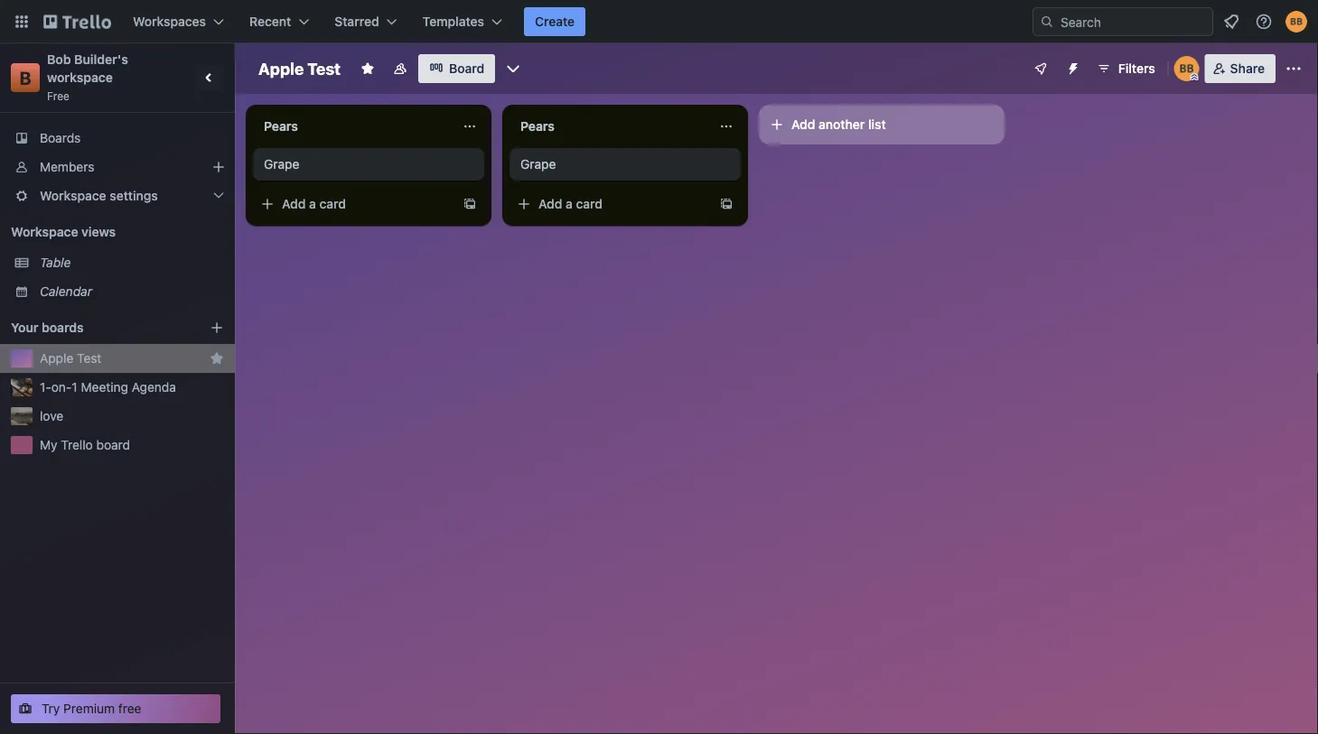 Task type: locate. For each thing, give the bounding box(es) containing it.
pears down customize views icon
[[520, 119, 555, 134]]

settings
[[110, 188, 158, 203]]

1 grape link from the left
[[264, 155, 474, 173]]

create button
[[524, 7, 586, 36]]

pears inside text box
[[264, 119, 298, 134]]

0 horizontal spatial grape
[[264, 157, 299, 172]]

add a card button for create from template… icon
[[510, 190, 712, 219]]

table
[[40, 255, 71, 270]]

apple test down recent popup button
[[258, 59, 341, 78]]

workspace
[[40, 188, 106, 203], [11, 225, 78, 239]]

board
[[449, 61, 485, 76]]

pears for pears text box at the left top of page
[[264, 119, 298, 134]]

bob builder (bobbuilder40) image right the 'filters'
[[1174, 56, 1200, 81]]

1 card from the left
[[319, 197, 346, 211]]

0 horizontal spatial add a card button
[[253, 190, 455, 219]]

workspace inside workspace settings dropdown button
[[40, 188, 106, 203]]

0 vertical spatial apple
[[258, 59, 304, 78]]

add a card down pears text box at the left top of page
[[282, 197, 346, 211]]

1 horizontal spatial add
[[539, 197, 562, 211]]

1 horizontal spatial add a card button
[[510, 190, 712, 219]]

list
[[868, 117, 886, 132]]

0 horizontal spatial grape link
[[264, 155, 474, 173]]

2 add a card from the left
[[539, 197, 603, 211]]

1 grape from the left
[[264, 157, 299, 172]]

1 horizontal spatial card
[[576, 197, 603, 211]]

boards
[[40, 131, 81, 145]]

a
[[309, 197, 316, 211], [566, 197, 573, 211]]

a down pears text field
[[566, 197, 573, 211]]

create
[[535, 14, 575, 29]]

create from template… image
[[719, 197, 734, 211]]

0 horizontal spatial apple
[[40, 351, 73, 366]]

calendar link
[[40, 283, 224, 301]]

1 pears from the left
[[264, 119, 298, 134]]

board link
[[418, 54, 495, 83]]

0 horizontal spatial add
[[282, 197, 306, 211]]

a for add a card button related to create from template… image
[[309, 197, 316, 211]]

templates
[[423, 14, 484, 29]]

pears
[[264, 119, 298, 134], [520, 119, 555, 134]]

0 vertical spatial workspace
[[40, 188, 106, 203]]

workspace settings button
[[0, 182, 235, 211]]

0 horizontal spatial test
[[77, 351, 102, 366]]

1 horizontal spatial test
[[308, 59, 341, 78]]

b
[[19, 67, 31, 88]]

add for create from template… icon's add a card button
[[539, 197, 562, 211]]

boards link
[[0, 124, 235, 153]]

1 vertical spatial test
[[77, 351, 102, 366]]

filters
[[1118, 61, 1155, 76]]

bob builder (bobbuilder40) image right open information menu image
[[1286, 11, 1308, 33]]

templates button
[[412, 7, 513, 36]]

1 horizontal spatial pears
[[520, 119, 555, 134]]

card down pears text field
[[576, 197, 603, 211]]

my trello board link
[[40, 436, 224, 455]]

workspace
[[47, 70, 113, 85]]

grape for pears text box at the left top of page
[[264, 157, 299, 172]]

2 add a card button from the left
[[510, 190, 712, 219]]

search image
[[1040, 14, 1055, 29]]

0 horizontal spatial add a card
[[282, 197, 346, 211]]

apple test up '1' at the left bottom
[[40, 351, 102, 366]]

Board name text field
[[249, 54, 350, 83]]

add inside 'button'
[[792, 117, 815, 132]]

pears inside text field
[[520, 119, 555, 134]]

premium
[[63, 702, 115, 717]]

add a card button down pears text field
[[510, 190, 712, 219]]

workspaces button
[[122, 7, 235, 36]]

1 horizontal spatial add a card
[[539, 197, 603, 211]]

grape link down pears text field
[[520, 155, 730, 173]]

add a card button down pears text box at the left top of page
[[253, 190, 455, 219]]

0 horizontal spatial pears
[[264, 119, 298, 134]]

test left star or unstar board image
[[308, 59, 341, 78]]

this member is an admin of this board. image
[[1191, 73, 1199, 81]]

0 vertical spatial bob builder (bobbuilder40) image
[[1286, 11, 1308, 33]]

card down pears text box at the left top of page
[[319, 197, 346, 211]]

bob
[[47, 52, 71, 67]]

workspace for workspace views
[[11, 225, 78, 239]]

0 vertical spatial apple test
[[258, 59, 341, 78]]

card for add a card button related to create from template… image
[[319, 197, 346, 211]]

1 a from the left
[[309, 197, 316, 211]]

add board image
[[210, 321, 224, 335]]

pears down the board name text box
[[264, 119, 298, 134]]

test down your boards with 4 items element in the left of the page
[[77, 351, 102, 366]]

apple up "on-"
[[40, 351, 73, 366]]

members link
[[0, 153, 235, 182]]

0 horizontal spatial card
[[319, 197, 346, 211]]

add a card down pears text field
[[539, 197, 603, 211]]

workspaces
[[133, 14, 206, 29]]

bob builder (bobbuilder40) image
[[1286, 11, 1308, 33], [1174, 56, 1200, 81]]

0 horizontal spatial a
[[309, 197, 316, 211]]

grape down pears text field
[[520, 157, 556, 172]]

add a card
[[282, 197, 346, 211], [539, 197, 603, 211]]

1 vertical spatial workspace
[[11, 225, 78, 239]]

workspace up table
[[11, 225, 78, 239]]

create from template… image
[[463, 197, 477, 211]]

my trello board
[[40, 438, 130, 453]]

2 card from the left
[[576, 197, 603, 211]]

grape down pears text box at the left top of page
[[264, 157, 299, 172]]

bob builder's workspace free
[[47, 52, 131, 102]]

grape
[[264, 157, 299, 172], [520, 157, 556, 172]]

power ups image
[[1034, 61, 1048, 76]]

share
[[1230, 61, 1265, 76]]

meeting
[[81, 380, 128, 395]]

1 add a card button from the left
[[253, 190, 455, 219]]

workspace settings
[[40, 188, 158, 203]]

workspace down "members"
[[40, 188, 106, 203]]

add
[[792, 117, 815, 132], [282, 197, 306, 211], [539, 197, 562, 211]]

on-
[[51, 380, 72, 395]]

card
[[319, 197, 346, 211], [576, 197, 603, 211]]

a down pears text box at the left top of page
[[309, 197, 316, 211]]

1 horizontal spatial apple
[[258, 59, 304, 78]]

2 grape from the left
[[520, 157, 556, 172]]

0 horizontal spatial apple test
[[40, 351, 102, 366]]

automation image
[[1059, 54, 1084, 80]]

star or unstar board image
[[361, 61, 375, 76]]

2 grape link from the left
[[520, 155, 730, 173]]

2 a from the left
[[566, 197, 573, 211]]

1 horizontal spatial apple test
[[258, 59, 341, 78]]

0 vertical spatial test
[[308, 59, 341, 78]]

trello
[[61, 438, 93, 453]]

0 horizontal spatial bob builder (bobbuilder40) image
[[1174, 56, 1200, 81]]

your
[[11, 320, 38, 335]]

workspace views
[[11, 225, 116, 239]]

1 add a card from the left
[[282, 197, 346, 211]]

apple
[[258, 59, 304, 78], [40, 351, 73, 366]]

workspace for workspace settings
[[40, 188, 106, 203]]

1 horizontal spatial grape
[[520, 157, 556, 172]]

starred
[[335, 14, 379, 29]]

workspace visible image
[[393, 61, 408, 76]]

1 horizontal spatial a
[[566, 197, 573, 211]]

1-on-1 meeting agenda
[[40, 380, 176, 395]]

apple inside the board name text box
[[258, 59, 304, 78]]

2 horizontal spatial add
[[792, 117, 815, 132]]

switch to… image
[[13, 13, 31, 31]]

add a card for pears text field
[[539, 197, 603, 211]]

grape link down pears text box at the left top of page
[[264, 155, 474, 173]]

love
[[40, 409, 63, 424]]

grape link
[[264, 155, 474, 173], [520, 155, 730, 173]]

add a card button
[[253, 190, 455, 219], [510, 190, 712, 219]]

1-
[[40, 380, 51, 395]]

back to home image
[[43, 7, 111, 36]]

members
[[40, 159, 94, 174]]

1 horizontal spatial bob builder (bobbuilder40) image
[[1286, 11, 1308, 33]]

1 vertical spatial bob builder (bobbuilder40) image
[[1174, 56, 1200, 81]]

my
[[40, 438, 57, 453]]

1 horizontal spatial grape link
[[520, 155, 730, 173]]

apple down recent popup button
[[258, 59, 304, 78]]

apple test
[[258, 59, 341, 78], [40, 351, 102, 366]]

2 pears from the left
[[520, 119, 555, 134]]

test
[[308, 59, 341, 78], [77, 351, 102, 366]]

customize views image
[[504, 60, 522, 78]]



Task type: vqa. For each thing, say whether or not it's contained in the screenshot.
'Automation' IMAGE
yes



Task type: describe. For each thing, give the bounding box(es) containing it.
Pears text field
[[510, 112, 708, 141]]

b link
[[11, 63, 40, 92]]

workspace navigation collapse icon image
[[197, 65, 222, 90]]

love link
[[40, 408, 224, 426]]

your boards with 4 items element
[[11, 317, 183, 339]]

starred icon image
[[210, 352, 224, 366]]

1-on-1 meeting agenda link
[[40, 379, 224, 397]]

free
[[118, 702, 141, 717]]

add for add a card button related to create from template… image
[[282, 197, 306, 211]]

pears for pears text field
[[520, 119, 555, 134]]

grape for pears text field
[[520, 157, 556, 172]]

your boards
[[11, 320, 84, 335]]

apple test link
[[40, 350, 202, 368]]

bob builder's workspace link
[[47, 52, 131, 85]]

primary element
[[0, 0, 1318, 43]]

agenda
[[132, 380, 176, 395]]

add a card button for create from template… image
[[253, 190, 455, 219]]

share button
[[1205, 54, 1276, 83]]

starred button
[[324, 7, 408, 36]]

test inside the board name text box
[[308, 59, 341, 78]]

1
[[72, 380, 77, 395]]

grape link for pears text box at the left top of page
[[264, 155, 474, 173]]

grape link for pears text field
[[520, 155, 730, 173]]

1 vertical spatial apple test
[[40, 351, 102, 366]]

open information menu image
[[1255, 13, 1273, 31]]

Search field
[[1055, 8, 1213, 35]]

recent
[[249, 14, 291, 29]]

another
[[819, 117, 865, 132]]

recent button
[[239, 7, 320, 36]]

boards
[[42, 320, 84, 335]]

add a card for pears text box at the left top of page
[[282, 197, 346, 211]]

board
[[96, 438, 130, 453]]

Pears text field
[[253, 112, 452, 141]]

1 vertical spatial apple
[[40, 351, 73, 366]]

0 notifications image
[[1221, 11, 1243, 33]]

try premium free
[[42, 702, 141, 717]]

views
[[81, 225, 116, 239]]

filters button
[[1091, 54, 1161, 83]]

add for add another list 'button'
[[792, 117, 815, 132]]

card for create from template… icon's add a card button
[[576, 197, 603, 211]]

table link
[[40, 254, 224, 272]]

free
[[47, 89, 70, 102]]

try premium free button
[[11, 695, 220, 724]]

try
[[42, 702, 60, 717]]

builder's
[[74, 52, 128, 67]]

calendar
[[40, 284, 92, 299]]

apple test inside the board name text box
[[258, 59, 341, 78]]

add another list
[[792, 117, 886, 132]]

add another list button
[[759, 105, 1005, 145]]

show menu image
[[1285, 60, 1303, 78]]

a for create from template… icon's add a card button
[[566, 197, 573, 211]]



